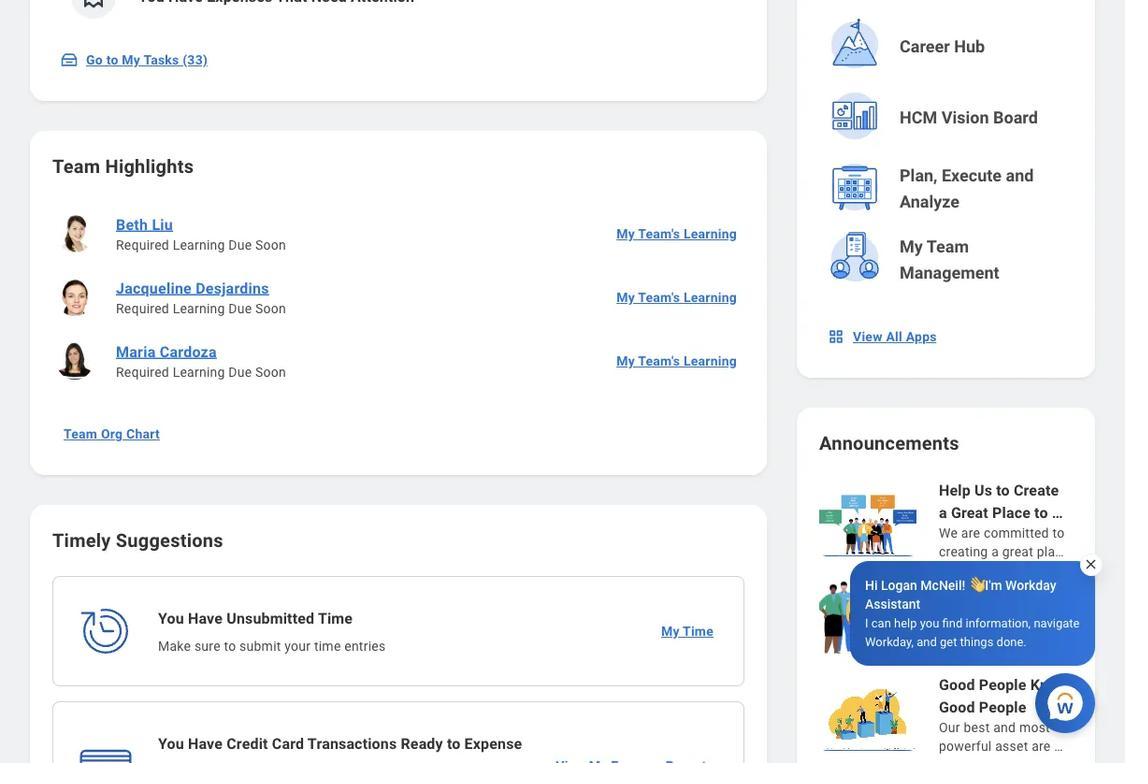 Task type: locate. For each thing, give the bounding box(es) containing it.
dashboard expenses image
[[80, 0, 108, 10]]

to right ready
[[447, 735, 461, 753]]

2 vertical spatial due
[[228, 364, 252, 380]]

have left credit
[[188, 735, 223, 753]]

board
[[993, 108, 1038, 128]]

to right go
[[106, 52, 118, 68]]

0 vertical spatial due
[[228, 237, 252, 253]]

soon inside beth liu required learning due soon
[[255, 237, 286, 253]]

2 have from the top
[[188, 735, 223, 753]]

due down "desjardins"
[[228, 301, 252, 316]]

1 vertical spatial soon
[[255, 301, 286, 316]]

pla
[[1037, 544, 1055, 559]]

2 my team's learning button from the top
[[609, 279, 745, 316]]

credit
[[227, 735, 268, 753]]

team's
[[638, 226, 680, 242], [638, 290, 680, 305], [638, 353, 680, 369]]

due inside maria cardoza required learning due soon
[[228, 364, 252, 380]]

2 soon from the top
[[255, 301, 286, 316]]

1 vertical spatial diversity
[[939, 641, 991, 657]]

good
[[939, 676, 975, 694], [939, 698, 975, 716]]

and up asset
[[994, 720, 1016, 735]]

required inside jacqueline desjardins required learning due soon
[[116, 301, 169, 316]]

0 vertical spatial my team's learning button
[[609, 215, 745, 253]]

due up "desjardins"
[[228, 237, 252, 253]]

learning inside jacqueline desjardins required learning due soon
[[173, 301, 225, 316]]

you
[[158, 609, 184, 627], [158, 735, 184, 753]]

management
[[900, 263, 1000, 283]]

2 vertical spatial soon
[[255, 364, 286, 380]]

3 team's from the top
[[638, 353, 680, 369]]

people
[[979, 676, 1027, 694], [979, 698, 1027, 716]]

1 vertical spatial team
[[927, 237, 969, 257]]

2 vertical spatial required
[[116, 364, 169, 380]]

assistant
[[865, 596, 921, 612]]

make
[[158, 638, 191, 654]]

a up we
[[939, 504, 947, 521]]

due
[[228, 237, 252, 253], [228, 301, 252, 316], [228, 364, 252, 380]]

required inside maria cardoza required learning due soon
[[116, 364, 169, 380]]

due for maria cardoza
[[228, 364, 252, 380]]

to down create
[[1035, 504, 1048, 521]]

view all apps button
[[819, 318, 948, 355]]

1 you from the top
[[158, 609, 184, 627]]

my team's learning button for desjardins
[[609, 279, 745, 316]]

due down jacqueline desjardins required learning due soon
[[228, 364, 252, 380]]

soon for cardoza
[[255, 364, 286, 380]]

0 vertical spatial and
[[1006, 166, 1034, 186]]

team's for desjardins
[[638, 290, 680, 305]]

soon inside maria cardoza required learning due soon
[[255, 364, 286, 380]]

team left org
[[64, 426, 97, 442]]

soon inside jacqueline desjardins required learning due soon
[[255, 301, 286, 316]]

2 vertical spatial my team's learning
[[617, 353, 737, 369]]

hcm vision board
[[900, 108, 1038, 128]]

1 due from the top
[[228, 237, 252, 253]]

team inside my team management
[[927, 237, 969, 257]]

beth liu required learning due soon
[[116, 216, 286, 253]]

my team's learning
[[617, 226, 737, 242], [617, 290, 737, 305], [617, 353, 737, 369]]

find
[[942, 616, 963, 630]]

are up creating
[[961, 525, 980, 541]]

team left the highlights
[[52, 155, 100, 177]]

to up the pla
[[1053, 525, 1065, 541]]

can
[[872, 616, 891, 630]]

cardoza
[[160, 343, 217, 361]]

you left credit
[[158, 735, 184, 753]]

1 my team's learning from the top
[[617, 226, 737, 242]]

1 horizontal spatial a
[[992, 544, 999, 559]]

you for you have credit card transactions ready to expense
[[158, 735, 184, 753]]

my inside button
[[661, 624, 680, 639]]

1 horizontal spatial time
[[683, 624, 714, 639]]

1 soon from the top
[[255, 237, 286, 253]]

vision
[[942, 108, 989, 128]]

0 vertical spatial soon
[[255, 237, 286, 253]]

1 vertical spatial due
[[228, 301, 252, 316]]

you have credit card transactions ready to expense
[[158, 735, 522, 753]]

… right asset
[[1054, 738, 1063, 754]]

0 horizontal spatial time
[[318, 609, 353, 627]]

required down jacqueline
[[116, 301, 169, 316]]

have up sure
[[188, 609, 223, 627]]

workday
[[1006, 578, 1056, 593]]

liu
[[152, 216, 173, 233]]

to right sure
[[224, 638, 236, 654]]

asset
[[995, 738, 1028, 754]]

0 vertical spatial you
[[158, 609, 184, 627]]

committed
[[984, 525, 1049, 541]]

and down the you
[[917, 635, 937, 649]]

listen
[[939, 622, 976, 638]]

team's for cardoza
[[638, 353, 680, 369]]

1 vertical spatial you
[[158, 735, 184, 753]]

1 team's from the top
[[638, 226, 680, 242]]

due for beth liu
[[228, 237, 252, 253]]

required down 'maria'
[[116, 364, 169, 380]]

2 vertical spatial team
[[64, 426, 97, 442]]

learning
[[684, 226, 737, 242], [173, 237, 225, 253], [684, 290, 737, 305], [173, 301, 225, 316], [684, 353, 737, 369], [173, 364, 225, 380]]

all
[[886, 329, 903, 344]]

3 my team's learning button from the top
[[609, 342, 745, 380]]

you have unsubmitted time
[[158, 609, 353, 627]]

beth
[[116, 216, 148, 233]]

0 vertical spatial are
[[961, 525, 980, 541]]

0 vertical spatial diversity
[[939, 601, 999, 619]]

soon
[[255, 237, 286, 253], [255, 301, 286, 316], [255, 364, 286, 380]]

1 vertical spatial have
[[188, 735, 223, 753]]

1 my team's learning button from the top
[[609, 215, 745, 253]]

1 vertical spatial a
[[992, 544, 999, 559]]

people up best
[[979, 698, 1027, 716]]

diversity down belonging in the right of the page
[[939, 601, 999, 619]]

done.
[[997, 635, 1027, 649]]

…
[[1052, 504, 1063, 521], [1055, 544, 1064, 559], [1054, 601, 1065, 619], [1060, 641, 1069, 657], [1054, 738, 1063, 754]]

1 vertical spatial my team's learning button
[[609, 279, 745, 316]]

desjardins
[[196, 279, 269, 297]]

0 vertical spatial team
[[52, 155, 100, 177]]

team inside button
[[64, 426, 97, 442]]

1 vertical spatial team's
[[638, 290, 680, 305]]

2 required from the top
[[116, 301, 169, 316]]

you up the 'make'
[[158, 609, 184, 627]]

0 vertical spatial team's
[[638, 226, 680, 242]]

👋
[[969, 578, 982, 593]]

2 vertical spatial team's
[[638, 353, 680, 369]]

town
[[1003, 601, 1039, 619]]

belonging
[[939, 579, 1008, 596]]

2 due from the top
[[228, 301, 252, 316]]

people down the officer,
[[979, 676, 1027, 694]]

1 good from the top
[[939, 676, 975, 694]]

to inside button
[[106, 52, 118, 68]]

2 vertical spatial my team's learning button
[[609, 342, 745, 380]]

1 vertical spatial and
[[917, 635, 937, 649]]

0 vertical spatial people
[[979, 676, 1027, 694]]

my for 'my team's learning' button corresponding to desjardins
[[617, 290, 635, 305]]

view
[[853, 329, 883, 344]]

1 have from the top
[[188, 609, 223, 627]]

required inside beth liu required learning due soon
[[116, 237, 169, 253]]

career hub button
[[821, 13, 1075, 80]]

team highlights list
[[52, 202, 745, 393]]

logan
[[881, 578, 917, 593]]

sure
[[194, 638, 221, 654]]

2 team's from the top
[[638, 290, 680, 305]]

diversity down listen
[[939, 641, 991, 657]]

required down the "beth liu" button
[[116, 237, 169, 253]]

are down most
[[1032, 738, 1051, 754]]

have
[[188, 609, 223, 627], [188, 735, 223, 753]]

hcm vision board button
[[821, 84, 1075, 152]]

1 required from the top
[[116, 237, 169, 253]]

jacqueline
[[116, 279, 192, 297]]

due inside jacqueline desjardins required learning due soon
[[228, 301, 252, 316]]

… inside "good people know good people our best and most powerful asset are …"
[[1054, 738, 1063, 754]]

powerful
[[939, 738, 992, 754]]

1 vertical spatial people
[[979, 698, 1027, 716]]

0 horizontal spatial are
[[961, 525, 980, 541]]

soon for liu
[[255, 237, 286, 253]]

diversity
[[939, 601, 999, 619], [939, 641, 991, 657]]

2 vertical spatial and
[[994, 720, 1016, 735]]

my for cardoza 'my team's learning' button
[[617, 353, 635, 369]]

0 vertical spatial a
[[939, 504, 947, 521]]

0 horizontal spatial a
[[939, 504, 947, 521]]

0 vertical spatial good
[[939, 676, 975, 694]]

2 my team's learning from the top
[[617, 290, 737, 305]]

are inside "good people know good people our best and most powerful asset are …"
[[1032, 738, 1051, 754]]

1 diversity from the top
[[939, 601, 999, 619]]

best
[[964, 720, 990, 735]]

3 soon from the top
[[255, 364, 286, 380]]

(33)
[[183, 52, 208, 68]]

announcements
[[819, 432, 960, 454]]

your
[[285, 638, 311, 654]]

team highlights
[[52, 155, 194, 177]]

and
[[1006, 166, 1034, 186], [917, 635, 937, 649], [994, 720, 1016, 735]]

career hub
[[900, 37, 985, 57]]

1 horizontal spatial are
[[1032, 738, 1051, 754]]

2 you from the top
[[158, 735, 184, 753]]

workday,
[[865, 635, 914, 649]]

a left the great
[[992, 544, 999, 559]]

media play image
[[857, 606, 879, 629]]

0 vertical spatial required
[[116, 237, 169, 253]]

… down navigate
[[1060, 641, 1069, 657]]

required
[[116, 237, 169, 253], [116, 301, 169, 316], [116, 364, 169, 380]]

team up the management
[[927, 237, 969, 257]]

the
[[1041, 641, 1060, 657]]

time
[[318, 609, 353, 627], [683, 624, 714, 639]]

to inside belonging & diversity town h … listen to our chief diversity officer, the …
[[979, 622, 991, 638]]

3 due from the top
[[228, 364, 252, 380]]

due inside beth liu required learning due soon
[[228, 237, 252, 253]]

3 required from the top
[[116, 364, 169, 380]]

1 vertical spatial my team's learning
[[617, 290, 737, 305]]

3 my team's learning from the top
[[617, 353, 737, 369]]

and inside hi logan mcneil! 👋 i'm workday assistant i can help you find information, navigate workday, and get things done.
[[917, 635, 937, 649]]

1 vertical spatial good
[[939, 698, 975, 716]]

1 vertical spatial are
[[1032, 738, 1051, 754]]

my team's learning button for liu
[[609, 215, 745, 253]]

to left 'our' on the right bottom of the page
[[979, 622, 991, 638]]

org
[[101, 426, 123, 442]]

help us to create a great place to … we are committed to creating a great pla …
[[939, 481, 1065, 559]]

great
[[1002, 544, 1034, 559]]

hcm
[[900, 108, 937, 128]]

1 vertical spatial required
[[116, 301, 169, 316]]

my inside my team management
[[900, 237, 923, 257]]

0 vertical spatial my team's learning
[[617, 226, 737, 242]]

time
[[314, 638, 341, 654]]

team
[[52, 155, 100, 177], [927, 237, 969, 257], [64, 426, 97, 442]]

maria
[[116, 343, 156, 361]]

and right execute
[[1006, 166, 1034, 186]]

are
[[961, 525, 980, 541], [1032, 738, 1051, 754]]

my team's learning button for cardoza
[[609, 342, 745, 380]]

0 vertical spatial have
[[188, 609, 223, 627]]



Task type: vqa. For each thing, say whether or not it's contained in the screenshot.
3rd chevron right icon from the bottom of the page
no



Task type: describe. For each thing, give the bounding box(es) containing it.
creating
[[939, 544, 988, 559]]

announcements element
[[819, 479, 1073, 756]]

my team management
[[900, 237, 1000, 283]]

to right us
[[996, 481, 1010, 499]]

2 good from the top
[[939, 698, 975, 716]]

good people know good people our best and most powerful asset are …
[[939, 676, 1068, 754]]

belonging & diversity town h … listen to our chief diversity officer, the …
[[939, 579, 1069, 657]]

i
[[865, 616, 869, 630]]

view all apps
[[853, 329, 937, 344]]

mcneil!
[[921, 578, 966, 593]]

highlights
[[105, 155, 194, 177]]

… left x image
[[1055, 544, 1064, 559]]

have for unsubmitted
[[188, 609, 223, 627]]

and inside plan, execute and analyze
[[1006, 166, 1034, 186]]

maria cardoza button
[[109, 340, 224, 363]]

analyze
[[900, 192, 960, 212]]

great
[[951, 504, 989, 521]]

due for jacqueline desjardins
[[228, 301, 252, 316]]

learning inside beth liu required learning due soon
[[173, 237, 225, 253]]

required for jacqueline
[[116, 301, 169, 316]]

go
[[86, 52, 103, 68]]

team for team highlights
[[52, 155, 100, 177]]

get
[[940, 635, 957, 649]]

hi
[[865, 578, 878, 593]]

&
[[1012, 579, 1022, 596]]

team org chart button
[[56, 415, 167, 453]]

transactions
[[308, 735, 397, 753]]

my team's learning for cardoza
[[617, 353, 737, 369]]

required for beth
[[116, 237, 169, 253]]

help
[[894, 616, 917, 630]]

time inside button
[[683, 624, 714, 639]]

expense
[[464, 735, 522, 753]]

submit
[[240, 638, 281, 654]]

suggestions
[[116, 529, 223, 551]]

hi logan mcneil! 👋 i'm workday assistant i can help you find information, navigate workday, and get things done.
[[865, 578, 1080, 649]]

jacqueline desjardins required learning due soon
[[116, 279, 286, 316]]

apps
[[906, 329, 937, 344]]

2 diversity from the top
[[939, 641, 991, 657]]

my time button
[[654, 613, 721, 650]]

nbox image
[[827, 327, 846, 346]]

… down workday
[[1054, 601, 1065, 619]]

most
[[1019, 720, 1050, 735]]

h
[[1043, 601, 1054, 619]]

my for my time button
[[661, 624, 680, 639]]

career
[[900, 37, 950, 57]]

unsubmitted
[[227, 609, 314, 627]]

things
[[960, 635, 994, 649]]

timely suggestions
[[52, 529, 223, 551]]

team's for liu
[[638, 226, 680, 242]]

chart
[[126, 426, 160, 442]]

plan, execute and analyze
[[900, 166, 1034, 212]]

i'm
[[985, 578, 1002, 593]]

go to my tasks (33) button
[[52, 41, 219, 79]]

navigate
[[1034, 616, 1080, 630]]

chief
[[1018, 622, 1050, 638]]

our
[[939, 720, 960, 735]]

have for credit
[[188, 735, 223, 753]]

go to my tasks (33)
[[86, 52, 208, 68]]

my team's learning for desjardins
[[617, 290, 737, 305]]

2 people from the top
[[979, 698, 1027, 716]]

officer,
[[994, 641, 1037, 657]]

soon for desjardins
[[255, 301, 286, 316]]

… down create
[[1052, 504, 1063, 521]]

beth liu button
[[109, 213, 181, 236]]

information,
[[966, 616, 1031, 630]]

1 people from the top
[[979, 676, 1027, 694]]

hub
[[954, 37, 985, 57]]

team for team org chart
[[64, 426, 97, 442]]

you for you have unsubmitted time
[[158, 609, 184, 627]]

maria cardoza required learning due soon
[[116, 343, 286, 380]]

learning inside maria cardoza required learning due soon
[[173, 364, 225, 380]]

my team's learning for liu
[[617, 226, 737, 242]]

x image
[[1084, 557, 1098, 572]]

entries
[[344, 638, 386, 654]]

place
[[992, 504, 1031, 521]]

tasks
[[143, 52, 179, 68]]

know
[[1031, 676, 1068, 694]]

jacqueline desjardins button
[[109, 277, 277, 299]]

we
[[939, 525, 958, 541]]

create
[[1014, 481, 1059, 499]]

make sure to submit your time entries
[[158, 638, 386, 654]]

our
[[995, 622, 1015, 638]]

team org chart
[[64, 426, 160, 442]]

execute
[[942, 166, 1002, 186]]

and inside "good people know good people our best and most powerful asset are …"
[[994, 720, 1016, 735]]

card
[[272, 735, 304, 753]]

ready
[[401, 735, 443, 753]]

inbox image
[[60, 51, 79, 69]]

help
[[939, 481, 971, 499]]

us
[[975, 481, 993, 499]]

plan,
[[900, 166, 938, 186]]

required for maria
[[116, 364, 169, 380]]

my for 'my team's learning' button related to liu
[[617, 226, 635, 242]]

are inside help us to create a great place to … we are committed to creating a great pla …
[[961, 525, 980, 541]]

timely
[[52, 529, 111, 551]]

you
[[920, 616, 939, 630]]



